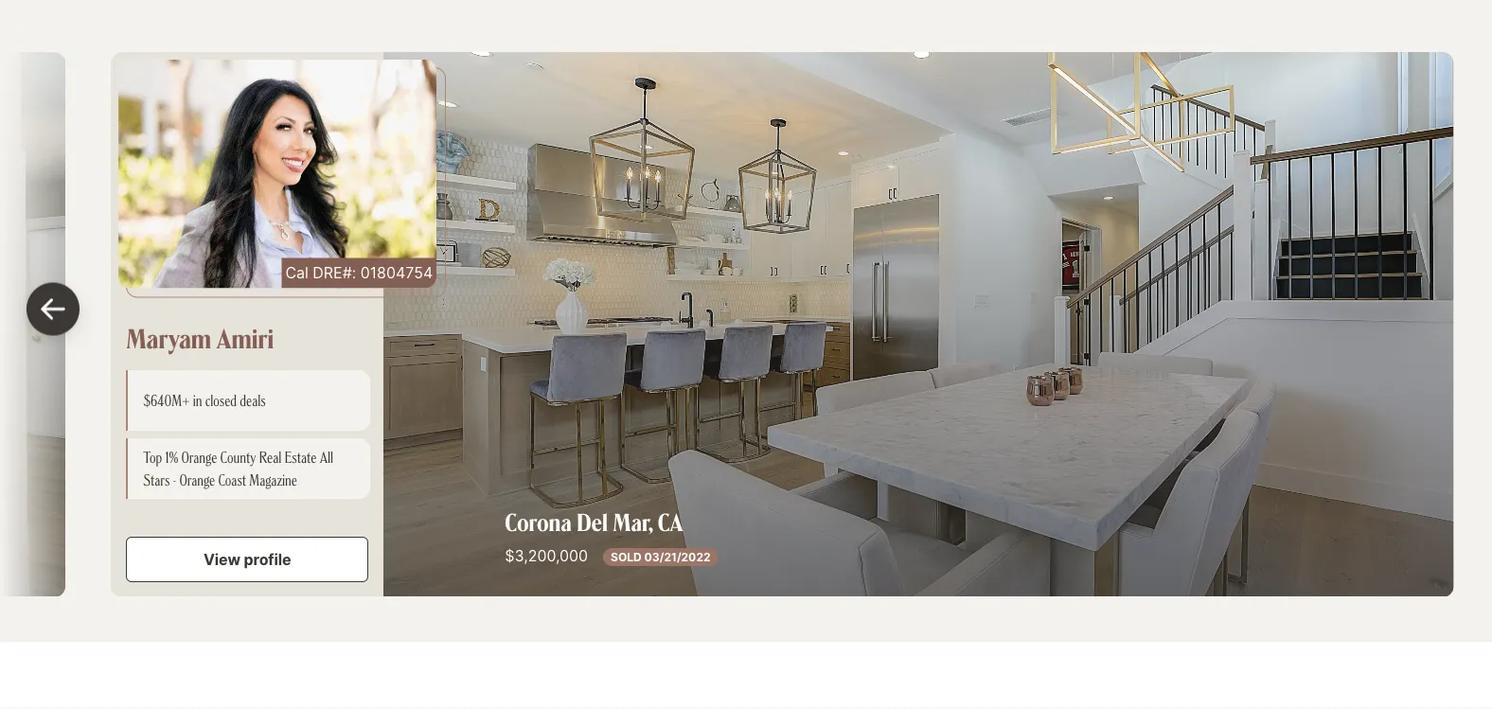 Task type: locate. For each thing, give the bounding box(es) containing it.
01804754
[[361, 263, 433, 281]]

in
[[193, 390, 203, 409]]

profile
[[244, 549, 292, 568]]

deals
[[240, 390, 266, 409]]

stars
[[144, 470, 170, 489]]

maryam amiri
[[127, 320, 274, 355]]

cal
[[286, 263, 309, 281]]

closed
[[206, 390, 237, 409]]

sold 03/21/2022
[[611, 549, 711, 563]]

$640m+
[[144, 390, 190, 409]]

orange
[[182, 447, 218, 466], [180, 470, 216, 489]]

magazine
[[250, 470, 298, 489]]

previous image
[[30, 286, 76, 332]]

orange right 1%
[[182, 447, 218, 466]]

maryam
[[127, 320, 212, 355]]

orange right -
[[180, 470, 216, 489]]

-
[[173, 470, 177, 489]]

view profile button
[[127, 536, 369, 582]]

sold
[[611, 549, 642, 563]]

mar,
[[613, 505, 653, 536]]

maryam amiri link
[[127, 320, 274, 355]]



Task type: describe. For each thing, give the bounding box(es) containing it.
ca
[[658, 505, 684, 536]]

$640m+ in closed deals
[[144, 390, 266, 409]]

view
[[204, 549, 241, 568]]

1%
[[165, 447, 179, 466]]

0 vertical spatial orange
[[182, 447, 218, 466]]

estate
[[285, 447, 317, 466]]

all
[[320, 447, 334, 466]]

coast
[[219, 470, 247, 489]]

amiri
[[217, 320, 274, 355]]

$3,200,000
[[505, 546, 588, 564]]

1 vertical spatial orange
[[180, 470, 216, 489]]

03/21/2022
[[645, 549, 711, 563]]

top 1% orange county real estate all stars - orange coast magazine
[[144, 447, 334, 489]]

view profile
[[204, 549, 292, 568]]

top
[[144, 447, 162, 466]]

corona del mar, ca
[[505, 505, 684, 536]]

maryam amiri image
[[119, 59, 437, 288]]

del
[[577, 505, 608, 536]]

corona
[[505, 505, 572, 536]]

real
[[259, 447, 282, 466]]

county
[[221, 447, 256, 466]]

cal dre#: 01804754
[[286, 263, 433, 281]]

dre#:
[[313, 263, 357, 281]]



Task type: vqa. For each thing, say whether or not it's contained in the screenshot.
Boise Real Estate link
no



